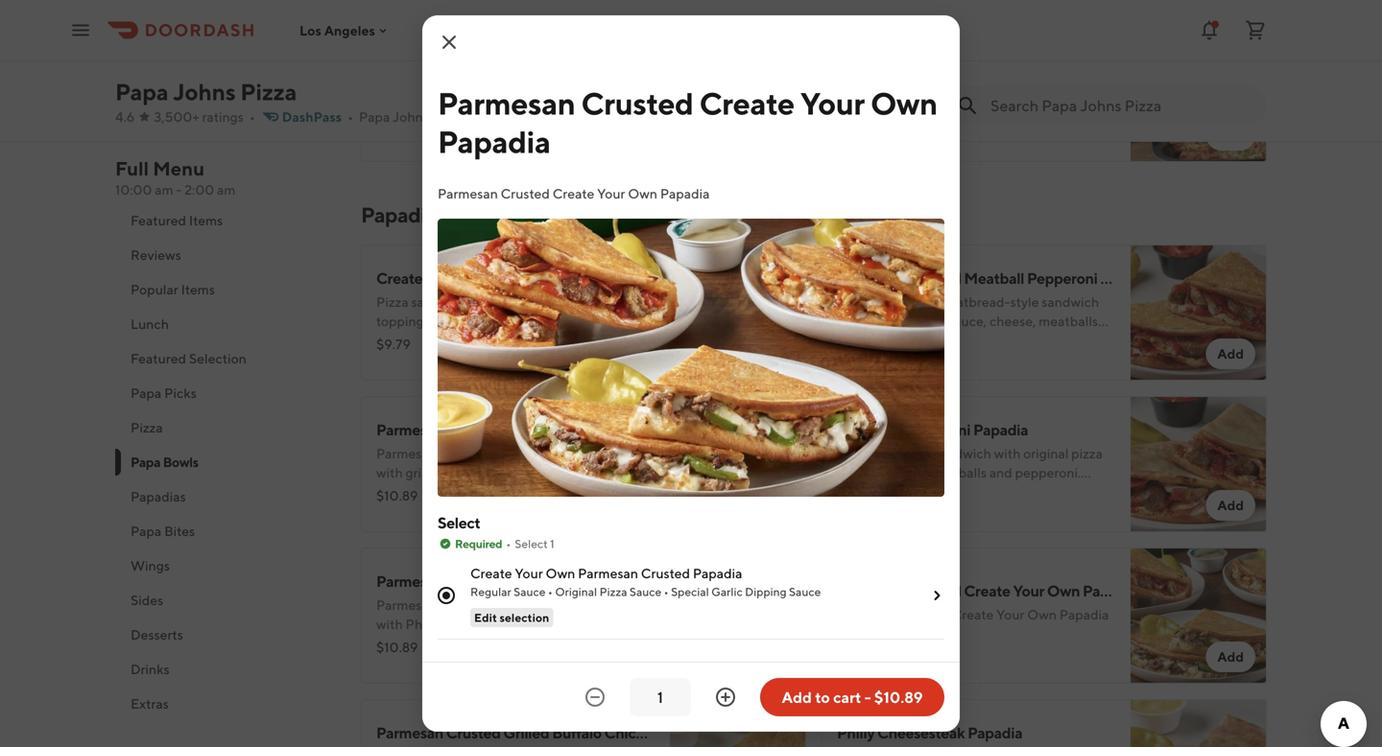 Task type: describe. For each thing, give the bounding box(es) containing it.
parmesan crusted bbq chicken & bacon papadia image
[[670, 396, 806, 533]]

extras button
[[115, 687, 338, 722]]

popular
[[131, 282, 178, 298]]

3,500+ ratings •
[[154, 109, 255, 125]]

popular items button
[[115, 273, 338, 307]]

pepperoni inside parmesan crusted meatball pepperoni papadia parmesan crusted flatbread-style sandwich with original pizza sauce, cheese, meatballs and pepperoni. served with original pizza dipping sauce.
[[1027, 269, 1098, 288]]

meatballs inside meatball pepperoni papadia flatbread-style sandwich with original pizza sauce, cheese, meatballs and pepperoni. served with original pizza dipping sauce.
[[928, 465, 987, 481]]

featured for featured items
[[131, 213, 186, 228]]

philly cheesesteak papadia
[[837, 724, 1023, 743]]

add for parmesan crusted bbq chicken & bacon papadia
[[757, 498, 783, 514]]

- inside the full menu 10:00 am - 2:00 am
[[176, 182, 182, 198]]

featured items button
[[115, 204, 338, 238]]

dipping
[[745, 586, 787, 599]]

pepperoni inside meatball pepperoni papadia flatbread-style sandwich with original pizza sauce, cheese, meatballs and pepperoni. served with original pizza dipping sauce.
[[900, 421, 971, 439]]

lunch button
[[115, 307, 338, 342]]

parmesan crusted bbq chicken & bacon papadia parmesan crusted flatbread-style sandwich with grilled chicken, bacon, onions, cheese, and bbq sauce. served with bbq dipping sauce.
[[376, 421, 711, 519]]

$9.79 for meatball pepperoni papadia
[[837, 488, 872, 504]]

papa bowls
[[131, 455, 198, 470]]

sauce, inside parmesan crusted meatball pepperoni papadia parmesan crusted flatbread-style sandwich with original pizza sauce, cheese, meatballs and pepperoni. served with original pizza dipping sauce.
[[949, 313, 987, 329]]

items for popular items
[[181, 282, 215, 298]]

1 sauce from the left
[[514, 586, 546, 599]]

onions
[[571, 617, 612, 633]]

reviews button
[[115, 238, 338, 273]]

cart
[[833, 689, 862, 707]]

three
[[558, 294, 591, 310]]

create your own parmesan crusted papadia regular sauce • original pizza sauce • special garlic dipping sauce
[[470, 566, 821, 599]]

los angeles
[[300, 22, 375, 38]]

trio
[[466, 50, 492, 69]]

add for parmesan crusted meatball pepperoni papadia
[[1218, 346, 1244, 362]]

pizza left 0.4
[[432, 109, 464, 125]]

parmesan crusted philly cheesesteak papadia image
[[670, 548, 806, 684]]

crusted inside parmesan crusted meatball pepperoni papadia parmesan crusted flatbread-style sandwich with original pizza sauce, cheese, meatballs and pepperoni. served with original pizza dipping sauce.
[[907, 269, 962, 288]]

ratings
[[202, 109, 244, 125]]

crusted inside the parmesan crusted bbq chicken & bacon papadia parmesan crusted flatbread-style sandwich with grilled chicken, bacon, onions, cheese, and bbq sauce. served with bbq dipping sauce.
[[446, 421, 501, 439]]

4.6
[[115, 109, 135, 125]]

add button for meatball pepperoni papadia
[[1206, 491, 1256, 521]]

garlic inside create your own papadia pizza sauce, cheese and up to three favorite toppings. served with garlic dipping sauce. $9.79
[[511, 313, 544, 329]]

• left special
[[664, 586, 669, 599]]

bacon
[[611, 421, 654, 439]]

parmesan crusted meatball pepperoni papadia parmesan crusted flatbread-style sandwich with original pizza sauce, cheese, meatballs and pepperoni. served with original pizza dipping sauce.
[[837, 269, 1156, 368]]

2 vertical spatial philly
[[837, 724, 875, 743]]

1 parmesan crusted create your own papadia from the top
[[438, 85, 938, 160]]

pepperoni. inside meatball pepperoni papadia flatbread-style sandwich with original pizza sauce, cheese, meatballs and pepperoni. served with original pizza dipping sauce.
[[1015, 465, 1081, 481]]

2 sauce from the left
[[630, 586, 662, 599]]

papa for papa johns pizza
[[115, 78, 169, 106]]

2 horizontal spatial bbq
[[551, 484, 581, 500]]

2:00
[[185, 182, 214, 198]]

extras
[[131, 696, 169, 712]]

0.4
[[485, 109, 506, 125]]

favorite
[[594, 294, 640, 310]]

cheese, inside meatball pepperoni papadia flatbread-style sandwich with original pizza sauce, cheese, meatballs and pepperoni. served with original pizza dipping sauce.
[[878, 465, 925, 481]]

papa johns pizza
[[115, 78, 297, 106]]

up
[[524, 294, 540, 310]]

add button for create your own papa bowl
[[1206, 120, 1256, 151]]

wings button
[[115, 549, 338, 584]]

featured selection button
[[115, 342, 338, 376]]

papa bites
[[131, 524, 195, 540]]

angeles
[[324, 22, 375, 38]]

sauce, inside meatball pepperoni papadia flatbread-style sandwich with original pizza sauce, cheese, meatballs and pepperoni. served with original pizza dipping sauce.
[[837, 465, 876, 481]]

papa for papa johns pizza • 0.4 mi
[[359, 109, 390, 125]]

dashpass
[[282, 109, 342, 125]]

style inside the parmesan crusted bbq chicken & bacon papadia parmesan crusted flatbread-style sandwich with grilled chicken, bacon, onions, cheese, and bbq sauce. served with bbq dipping sauce.
[[550, 446, 579, 462]]

add to cart - $10.89 button
[[760, 679, 945, 717]]

dipping inside the parmesan crusted bbq chicken & bacon papadia parmesan crusted flatbread-style sandwich with grilled chicken, bacon, onions, cheese, and bbq sauce. served with bbq dipping sauce.
[[584, 484, 630, 500]]

papa bites button
[[115, 515, 338, 549]]

crusted inside parmesan crusted philly cheesesteak papadia parmesan crusted flatbread-style sandwich with philly sauce, cheese, steak, onions and green peppers. served with garlic dipping sauce.
[[446, 573, 501, 591]]

original
[[555, 586, 597, 599]]

&
[[599, 421, 608, 439]]

los
[[300, 22, 322, 38]]

lunch
[[131, 316, 169, 332]]

add to cart - $10.89
[[782, 689, 923, 707]]

desserts button
[[115, 618, 338, 653]]

crusted inside 'parmesan crusted create your own papadia'
[[581, 85, 694, 121]]

• right "required"
[[506, 538, 511, 551]]

served inside create your own papadia pizza sauce, cheese and up to three favorite toppings. served with garlic dipping sauce. $9.79
[[436, 313, 479, 329]]

to inside add to cart - $10.89 button
[[815, 689, 830, 707]]

parmesan crusted create your own papadia parmesan crusted create your own papadia $10.89
[[837, 582, 1138, 646]]

your inside create your own parmesan crusted papadia regular sauce • original pizza sauce • special garlic dipping sauce
[[515, 566, 543, 582]]

peppers.
[[414, 636, 467, 652]]

pizza inside create your own parmesan crusted papadia regular sauce • original pizza sauce • special garlic dipping sauce
[[600, 586, 627, 599]]

parmesan crusted philly cheesesteak papadia parmesan crusted flatbread-style sandwich with philly sauce, cheese, steak, onions and green peppers. served with garlic dipping sauce.
[[376, 573, 689, 671]]

• select 1
[[506, 538, 555, 551]]

• right dashpass
[[348, 109, 353, 125]]

popular items
[[131, 282, 215, 298]]

served inside parmesan crusted philly cheesesteak papadia parmesan crusted flatbread-style sandwich with philly sauce, cheese, steak, onions and green peppers. served with garlic dipping sauce.
[[470, 636, 513, 652]]

picks
[[164, 385, 197, 401]]

cheese, inside parmesan crusted meatball pepperoni papadia parmesan crusted flatbread-style sandwich with original pizza sauce, cheese, meatballs and pepperoni. served with original pizza dipping sauce.
[[990, 313, 1036, 329]]

2 am from the left
[[217, 182, 236, 198]]

sandwich inside meatball pepperoni papadia flatbread-style sandwich with original pizza sauce, cheese, meatballs and pepperoni. served with original pizza dipping sauce.
[[934, 446, 992, 462]]

papadia inside meatball pepperoni papadia flatbread-style sandwich with original pizza sauce, cheese, meatballs and pepperoni. served with original pizza dipping sauce.
[[973, 421, 1028, 439]]

sandwich inside the parmesan crusted bbq chicken & bacon papadia parmesan crusted flatbread-style sandwich with grilled chicken, bacon, onions, cheese, and bbq sauce. served with bbq dipping sauce.
[[581, 446, 639, 462]]

buffalo
[[552, 724, 602, 743]]

1 am from the left
[[155, 182, 173, 198]]

add button for parmesan crusted meatball pepperoni papadia
[[1206, 339, 1256, 370]]

add for create your own papadia
[[757, 346, 783, 362]]

full menu 10:00 am - 2:00 am
[[115, 157, 236, 198]]

sauce, inside parmesan crusted philly cheesesteak papadia parmesan crusted flatbread-style sandwich with philly sauce, cheese, steak, onions and green peppers. served with garlic dipping sauce.
[[443, 617, 481, 633]]

drinks button
[[115, 653, 338, 687]]

cheese, inside the parmesan crusted bbq chicken & bacon papadia parmesan crusted flatbread-style sandwich with grilled chicken, bacon, onions, cheese, and bbq sauce. served with bbq dipping sauce.
[[591, 465, 637, 481]]

meats
[[421, 50, 464, 69]]

grilled
[[406, 465, 444, 481]]

italian meats trio papa bowl
[[376, 50, 566, 69]]

toppings.
[[376, 313, 433, 329]]

onions,
[[544, 465, 588, 481]]

featured items
[[131, 213, 223, 228]]

papa for papa bites
[[131, 524, 162, 540]]

cheese
[[453, 294, 496, 310]]

edit
[[474, 612, 497, 625]]

$10.89 for parmesan crusted bbq chicken & bacon papadia
[[376, 488, 418, 504]]

papadia inside parmesan crusted philly cheesesteak papadia parmesan crusted flatbread-style sandwich with philly sauce, cheese, steak, onions and green peppers. served with garlic dipping sauce.
[[634, 573, 689, 591]]

notification bell image
[[1198, 19, 1221, 42]]

create inside 'parmesan crusted create your own papadia'
[[699, 85, 795, 121]]

crusted inside the parmesan crusted bbq chicken & bacon papadia parmesan crusted flatbread-style sandwich with grilled chicken, bacon, onions, cheese, and bbq sauce. served with bbq dipping sauce.
[[439, 446, 485, 462]]

menu
[[153, 157, 205, 180]]

papadia inside parmesan crusted meatball pepperoni papadia parmesan crusted flatbread-style sandwich with original pizza sauce, cheese, meatballs and pepperoni. served with original pizza dipping sauce.
[[1101, 269, 1156, 288]]

flatbread-
[[837, 446, 903, 462]]

green
[[376, 636, 412, 652]]

style inside meatball pepperoni papadia flatbread-style sandwich with original pizza sauce, cheese, meatballs and pepperoni. served with original pizza dipping sauce.
[[903, 446, 932, 462]]

featured for featured selection
[[131, 351, 186, 367]]

add for create your own papa bowl
[[1218, 127, 1244, 143]]

create your own papadia pizza sauce, cheese and up to three favorite toppings. served with garlic dipping sauce. $9.79
[[376, 269, 640, 352]]

meatball inside parmesan crusted meatball pepperoni papadia parmesan crusted flatbread-style sandwich with original pizza sauce, cheese, meatballs and pepperoni. served with original pizza dipping sauce.
[[964, 269, 1024, 288]]

johns for papa johns pizza
[[173, 78, 236, 106]]

add button for parmesan crusted philly cheesesteak papadia
[[745, 642, 795, 673]]

full
[[115, 157, 149, 180]]

$9.79 for italian meats trio papa bowl
[[376, 118, 411, 133]]

to inside create your own papadia pizza sauce, cheese and up to three favorite toppings. served with garlic dipping sauce. $9.79
[[543, 294, 556, 310]]

10:00
[[115, 182, 152, 198]]

papa picks button
[[115, 376, 338, 411]]

pizza button
[[115, 411, 338, 445]]

dashpass •
[[282, 109, 353, 125]]

regular
[[470, 586, 511, 599]]

none radio inside select group
[[438, 588, 455, 605]]

pizza up dashpass
[[240, 78, 297, 106]]

parmesan crusted grilled buffalo chicken papadia
[[376, 724, 718, 743]]

and inside meatball pepperoni papadia flatbread-style sandwich with original pizza sauce, cheese, meatballs and pepperoni. served with original pizza dipping sauce.
[[990, 465, 1013, 481]]



Task type: vqa. For each thing, say whether or not it's contained in the screenshot.


Task type: locate. For each thing, give the bounding box(es) containing it.
add inside button
[[782, 689, 812, 707]]

papadias button
[[115, 480, 338, 515]]

pepperoni.
[[863, 333, 929, 348], [1015, 465, 1081, 481]]

$10.89 for parmesan crusted philly cheesesteak papadia
[[376, 640, 418, 656]]

chicken,
[[447, 465, 498, 481]]

and inside parmesan crusted philly cheesesteak papadia parmesan crusted flatbread-style sandwich with philly sauce, cheese, steak, onions and green peppers. served with garlic dipping sauce.
[[614, 617, 637, 633]]

italian meats trio papa bowl image
[[670, 26, 806, 162]]

create
[[837, 50, 883, 69], [699, 85, 795, 121], [553, 186, 595, 202], [376, 269, 423, 288], [470, 566, 512, 582], [964, 582, 1011, 600], [952, 607, 994, 623]]

flatbread- for philly
[[488, 598, 550, 613]]

$10.89 inside the parmesan crusted create your own papadia parmesan crusted create your own papadia $10.89
[[837, 630, 879, 646]]

increase quantity by 1 image
[[714, 686, 737, 709]]

1 horizontal spatial sauce
[[630, 586, 662, 599]]

cheese, inside parmesan crusted philly cheesesteak papadia parmesan crusted flatbread-style sandwich with philly sauce, cheese, steak, onions and green peppers. served with garlic dipping sauce.
[[484, 617, 530, 633]]

•
[[250, 109, 255, 125], [348, 109, 353, 125], [472, 109, 477, 125], [506, 538, 511, 551], [548, 586, 553, 599], [664, 586, 669, 599]]

to right up at the left top of page
[[543, 294, 556, 310]]

cheesesteak inside parmesan crusted philly cheesesteak papadia parmesan crusted flatbread-style sandwich with philly sauce, cheese, steak, onions and green peppers. served with garlic dipping sauce.
[[544, 573, 631, 591]]

bbq up bacon,
[[503, 421, 537, 439]]

own
[[920, 50, 953, 69], [871, 85, 938, 121], [628, 186, 658, 202], [459, 269, 492, 288], [546, 566, 575, 582], [1047, 582, 1080, 600], [1027, 607, 1057, 623]]

am right 2:00
[[217, 182, 236, 198]]

and inside parmesan crusted meatball pepperoni papadia parmesan crusted flatbread-style sandwich with original pizza sauce, cheese, meatballs and pepperoni. served with original pizza dipping sauce.
[[837, 333, 860, 348]]

add for parmesan crusted create your own papadia
[[1218, 649, 1244, 665]]

1 horizontal spatial pepperoni.
[[1015, 465, 1081, 481]]

sauce. inside create your own papadia pizza sauce, cheese and up to three favorite toppings. served with garlic dipping sauce. $9.79
[[596, 313, 635, 329]]

0 vertical spatial papadias
[[361, 203, 446, 228]]

garlic inside parmesan crusted philly cheesesteak papadia parmesan crusted flatbread-style sandwich with philly sauce, cheese, steak, onions and green peppers. served with garlic dipping sauce.
[[545, 636, 578, 652]]

0 horizontal spatial bbq
[[402, 484, 432, 500]]

grilled
[[503, 724, 549, 743]]

served inside the parmesan crusted bbq chicken & bacon papadia parmesan crusted flatbread-style sandwich with grilled chicken, bacon, onions, cheese, and bbq sauce. served with bbq dipping sauce.
[[476, 484, 519, 500]]

items down 2:00
[[189, 213, 223, 228]]

1 vertical spatial select
[[515, 538, 548, 551]]

crusted
[[581, 85, 694, 121], [501, 186, 550, 202], [907, 269, 962, 288], [446, 421, 501, 439], [641, 566, 690, 582], [446, 573, 501, 591], [907, 582, 962, 600], [900, 607, 949, 623], [446, 724, 501, 743]]

1 horizontal spatial am
[[217, 182, 236, 198]]

philly up selection in the left of the page
[[503, 573, 541, 591]]

chicken down the "current quantity is 1" number field
[[604, 724, 661, 743]]

add button for parmesan crusted bbq chicken & bacon papadia
[[745, 491, 795, 521]]

1 vertical spatial crusted
[[439, 446, 485, 462]]

johns for papa johns pizza • 0.4 mi
[[393, 109, 429, 125]]

dipping inside parmesan crusted meatball pepperoni papadia parmesan crusted flatbread-style sandwich with original pizza sauce, cheese, meatballs and pepperoni. served with original pizza dipping sauce.
[[837, 352, 884, 368]]

sauce right dipping at the right
[[789, 586, 821, 599]]

select left 1
[[515, 538, 548, 551]]

0 items, open order cart image
[[1244, 19, 1267, 42]]

- inside button
[[865, 689, 871, 707]]

pizza right original
[[600, 586, 627, 599]]

1 horizontal spatial to
[[815, 689, 830, 707]]

sauce up selection in the left of the page
[[514, 586, 546, 599]]

bowls
[[163, 455, 198, 470]]

parmesan crusted create your own papadia dialog
[[422, 15, 960, 748]]

pizza down papa picks
[[131, 420, 163, 436]]

papa
[[495, 50, 529, 69], [956, 50, 990, 69], [115, 78, 169, 106], [359, 109, 390, 125], [131, 385, 162, 401], [131, 455, 161, 470], [131, 524, 162, 540]]

1 vertical spatial johns
[[393, 109, 429, 125]]

add for meatball pepperoni papadia
[[1218, 498, 1244, 514]]

1 horizontal spatial pepperoni
[[1027, 269, 1098, 288]]

and inside the parmesan crusted bbq chicken & bacon papadia parmesan crusted flatbread-style sandwich with grilled chicken, bacon, onions, cheese, and bbq sauce. served with bbq dipping sauce.
[[376, 484, 399, 500]]

bowl
[[532, 50, 566, 69], [993, 50, 1027, 69]]

decrease quantity by 1 image
[[584, 686, 607, 709]]

0 horizontal spatial meatball
[[837, 421, 897, 439]]

0 vertical spatial parmesan crusted create your own papadia
[[438, 85, 938, 160]]

steak,
[[533, 617, 569, 633]]

0 vertical spatial -
[[176, 182, 182, 198]]

2 parmesan crusted create your own papadia from the top
[[438, 186, 710, 202]]

0 vertical spatial select
[[438, 514, 480, 532]]

0 horizontal spatial garlic
[[511, 313, 544, 329]]

select up "required"
[[438, 514, 480, 532]]

philly up peppers.
[[406, 617, 440, 633]]

sauce. inside parmesan crusted meatball pepperoni papadia parmesan crusted flatbread-style sandwich with original pizza sauce, cheese, meatballs and pepperoni. served with original pizza dipping sauce.
[[886, 352, 925, 368]]

0 vertical spatial meatballs
[[1039, 313, 1098, 329]]

flatbread- inside parmesan crusted philly cheesesteak papadia parmesan crusted flatbread-style sandwich with philly sauce, cheese, steak, onions and green peppers. served with garlic dipping sauce.
[[488, 598, 550, 613]]

own inside 'parmesan crusted create your own papadia'
[[871, 85, 938, 121]]

own inside create your own parmesan crusted papadia regular sauce • original pizza sauce • special garlic dipping sauce
[[546, 566, 575, 582]]

dipping inside meatball pepperoni papadia flatbread-style sandwich with original pizza sauce, cheese, meatballs and pepperoni. served with original pizza dipping sauce.
[[994, 484, 1041, 500]]

$10.89
[[837, 336, 879, 352], [376, 488, 418, 504], [837, 630, 879, 646], [376, 640, 418, 656], [874, 689, 923, 707]]

style inside parmesan crusted meatball pepperoni papadia parmesan crusted flatbread-style sandwich with original pizza sauce, cheese, meatballs and pepperoni. served with original pizza dipping sauce.
[[1011, 294, 1039, 310]]

papa for papa bowls
[[131, 455, 161, 470]]

bbq down grilled
[[402, 484, 432, 500]]

required
[[455, 538, 502, 551]]

2 vertical spatial $9.79
[[837, 488, 872, 504]]

desserts
[[131, 627, 183, 643]]

edit selection
[[474, 612, 549, 625]]

• left 0.4
[[472, 109, 477, 125]]

chicken
[[540, 421, 596, 439], [604, 724, 661, 743]]

cheesesteak down add to cart - $10.89
[[878, 724, 965, 743]]

papadias inside button
[[131, 489, 186, 505]]

parmesan inside create your own parmesan crusted papadia regular sauce • original pizza sauce • special garlic dipping sauce
[[578, 566, 638, 582]]

add button for create your own papadia
[[745, 339, 795, 370]]

create inside create your own papadia pizza sauce, cheese and up to three favorite toppings. served with garlic dipping sauce. $9.79
[[376, 269, 423, 288]]

• left original
[[548, 586, 553, 599]]

meatball
[[964, 269, 1024, 288], [837, 421, 897, 439]]

- right cart
[[865, 689, 871, 707]]

- left 2:00
[[176, 182, 182, 198]]

1 horizontal spatial cheesesteak
[[878, 724, 965, 743]]

open menu image
[[69, 19, 92, 42]]

1 vertical spatial items
[[181, 282, 215, 298]]

papa for papa picks
[[131, 385, 162, 401]]

0 horizontal spatial chicken
[[540, 421, 596, 439]]

los angeles button
[[300, 22, 391, 38]]

0 horizontal spatial meatballs
[[928, 465, 987, 481]]

create your own papa bowl image
[[1131, 26, 1267, 162]]

0 vertical spatial to
[[543, 294, 556, 310]]

pizza inside button
[[131, 420, 163, 436]]

0 vertical spatial chicken
[[540, 421, 596, 439]]

drinks
[[131, 662, 170, 678]]

2 vertical spatial crusted
[[439, 598, 485, 613]]

add
[[1218, 127, 1244, 143], [757, 346, 783, 362], [1218, 346, 1244, 362], [757, 498, 783, 514], [1218, 498, 1244, 514], [757, 649, 783, 665], [1218, 649, 1244, 665], [782, 689, 812, 707]]

1 vertical spatial $9.79
[[376, 336, 411, 352]]

0 horizontal spatial bowl
[[532, 50, 566, 69]]

chicken alfredo papa bowl image
[[670, 0, 806, 11]]

0 horizontal spatial pepperoni.
[[863, 333, 929, 348]]

select group
[[438, 513, 945, 640]]

garlic
[[511, 313, 544, 329], [545, 636, 578, 652]]

1 vertical spatial to
[[815, 689, 830, 707]]

1 horizontal spatial meatball
[[964, 269, 1024, 288]]

create your own papadia image
[[670, 245, 806, 381]]

0 horizontal spatial am
[[155, 182, 173, 198]]

close parmesan crusted create your own papadia image
[[438, 31, 461, 54]]

johns up the 3,500+ ratings •
[[173, 78, 236, 106]]

sauce. inside meatball pepperoni papadia flatbread-style sandwich with original pizza sauce, cheese, meatballs and pepperoni. served with original pizza dipping sauce.
[[1044, 484, 1082, 500]]

create inside create your own parmesan crusted papadia regular sauce • original pizza sauce • special garlic dipping sauce
[[470, 566, 512, 582]]

reviews
[[131, 247, 181, 263]]

0 vertical spatial garlic
[[511, 313, 544, 329]]

sauce. inside parmesan crusted philly cheesesteak papadia parmesan crusted flatbread-style sandwich with philly sauce, cheese, steak, onions and green peppers. served with garlic dipping sauce.
[[376, 655, 415, 671]]

your inside 'parmesan crusted create your own papadia'
[[801, 85, 865, 121]]

$9.79 down the italian
[[376, 118, 411, 133]]

1 horizontal spatial select
[[515, 538, 548, 551]]

parmesan crusted grilled buffalo chicken papadia image
[[670, 700, 806, 748]]

1 vertical spatial flatbread-
[[488, 446, 550, 462]]

0 horizontal spatial select
[[438, 514, 480, 532]]

wings
[[131, 558, 170, 574]]

meatball pepperoni papadia flatbread-style sandwich with original pizza sauce, cheese, meatballs and pepperoni. served with original pizza dipping sauce.
[[837, 421, 1103, 500]]

1 horizontal spatial bowl
[[993, 50, 1027, 69]]

crusted for philly
[[439, 598, 485, 613]]

bbq down onions,
[[551, 484, 581, 500]]

am down menu
[[155, 182, 173, 198]]

sauce
[[514, 586, 546, 599], [630, 586, 662, 599], [789, 586, 821, 599]]

0 vertical spatial crusted
[[900, 294, 946, 310]]

1 horizontal spatial -
[[865, 689, 871, 707]]

mi
[[509, 109, 524, 125]]

1 vertical spatial meatballs
[[928, 465, 987, 481]]

2 bowl from the left
[[993, 50, 1027, 69]]

your inside create your own papadia pizza sauce, cheese and up to three favorite toppings. served with garlic dipping sauce. $9.79
[[425, 269, 457, 288]]

items for featured items
[[189, 213, 223, 228]]

1 vertical spatial featured
[[131, 351, 186, 367]]

2 horizontal spatial sauce
[[789, 586, 821, 599]]

$9.79 down toppings.
[[376, 336, 411, 352]]

pizza inside create your own papadia pizza sauce, cheese and up to three favorite toppings. served with garlic dipping sauce. $9.79
[[376, 294, 409, 310]]

1 vertical spatial -
[[865, 689, 871, 707]]

crusted
[[900, 294, 946, 310], [439, 446, 485, 462], [439, 598, 485, 613]]

1 horizontal spatial papadias
[[361, 203, 446, 228]]

create your own papa bowl
[[837, 50, 1027, 69]]

1 horizontal spatial garlic
[[545, 636, 578, 652]]

sides button
[[115, 584, 338, 618]]

served inside meatball pepperoni papadia flatbread-style sandwich with original pizza sauce, cheese, meatballs and pepperoni. served with original pizza dipping sauce.
[[837, 484, 880, 500]]

crusted inside parmesan crusted meatball pepperoni papadia parmesan crusted flatbread-style sandwich with original pizza sauce, cheese, meatballs and pepperoni. served with original pizza dipping sauce.
[[900, 294, 946, 310]]

1 vertical spatial philly
[[406, 617, 440, 633]]

own inside create your own papadia pizza sauce, cheese and up to three favorite toppings. served with garlic dipping sauce. $9.79
[[459, 269, 492, 288]]

1 vertical spatial meatball
[[837, 421, 897, 439]]

0 vertical spatial $9.79
[[376, 118, 411, 133]]

philly down add to cart - $10.89
[[837, 724, 875, 743]]

chicken inside the parmesan crusted bbq chicken & bacon papadia parmesan crusted flatbread-style sandwich with grilled chicken, bacon, onions, cheese, and bbq sauce. served with bbq dipping sauce.
[[540, 421, 596, 439]]

items right popular at the left of the page
[[181, 282, 215, 298]]

and
[[499, 294, 522, 310], [837, 333, 860, 348], [990, 465, 1013, 481], [376, 484, 399, 500], [614, 617, 637, 633]]

and inside create your own papadia pizza sauce, cheese and up to three favorite toppings. served with garlic dipping sauce. $9.79
[[499, 294, 522, 310]]

sandwich
[[1042, 294, 1099, 310], [581, 446, 639, 462], [934, 446, 992, 462], [581, 598, 639, 613]]

flatbread- for meatball
[[949, 294, 1011, 310]]

0 horizontal spatial pepperoni
[[900, 421, 971, 439]]

philly cheesesteak papadia image
[[1131, 700, 1267, 748]]

0 vertical spatial flatbread-
[[949, 294, 1011, 310]]

1 vertical spatial cheesesteak
[[878, 724, 965, 743]]

3 sauce from the left
[[789, 586, 821, 599]]

flatbread-
[[949, 294, 1011, 310], [488, 446, 550, 462], [488, 598, 550, 613]]

served inside parmesan crusted meatball pepperoni papadia parmesan crusted flatbread-style sandwich with original pizza sauce, cheese, meatballs and pepperoni. served with original pizza dipping sauce.
[[932, 333, 975, 348]]

1 bowl from the left
[[532, 50, 566, 69]]

sauce, inside create your own papadia pizza sauce, cheese and up to three favorite toppings. served with garlic dipping sauce. $9.79
[[411, 294, 450, 310]]

garlic
[[712, 586, 743, 599]]

featured selection
[[131, 351, 247, 367]]

bowl for italian meats trio papa bowl
[[532, 50, 566, 69]]

original
[[866, 313, 912, 329], [1007, 333, 1052, 348], [1024, 446, 1069, 462], [912, 484, 958, 500]]

0 vertical spatial items
[[189, 213, 223, 228]]

Item Search search field
[[991, 95, 1252, 116]]

$9.79
[[376, 118, 411, 133], [376, 336, 411, 352], [837, 488, 872, 504]]

sauce,
[[411, 294, 450, 310], [949, 313, 987, 329], [837, 465, 876, 481], [443, 617, 481, 633]]

select
[[438, 514, 480, 532], [515, 538, 548, 551]]

0 vertical spatial philly
[[503, 573, 541, 591]]

None radio
[[438, 588, 455, 605]]

• right ratings
[[250, 109, 255, 125]]

Current quantity is 1 number field
[[641, 687, 680, 708]]

1 vertical spatial garlic
[[545, 636, 578, 652]]

chicken left the & at the left bottom
[[540, 421, 596, 439]]

to left cart
[[815, 689, 830, 707]]

pepperoni
[[1027, 269, 1098, 288], [900, 421, 971, 439]]

flatbread- inside parmesan crusted meatball pepperoni papadia parmesan crusted flatbread-style sandwich with original pizza sauce, cheese, meatballs and pepperoni. served with original pizza dipping sauce.
[[949, 294, 1011, 310]]

1 featured from the top
[[131, 213, 186, 228]]

style inside parmesan crusted philly cheesesteak papadia parmesan crusted flatbread-style sandwich with philly sauce, cheese, steak, onions and green peppers. served with garlic dipping sauce.
[[550, 598, 579, 613]]

2 vertical spatial flatbread-
[[488, 598, 550, 613]]

1 vertical spatial pepperoni.
[[1015, 465, 1081, 481]]

dipping
[[547, 313, 594, 329], [837, 352, 884, 368], [584, 484, 630, 500], [994, 484, 1041, 500], [581, 636, 628, 652]]

papa johns pizza • 0.4 mi
[[359, 109, 524, 125]]

0 horizontal spatial to
[[543, 294, 556, 310]]

meatballs
[[1039, 313, 1098, 329], [928, 465, 987, 481]]

sandwich inside parmesan crusted meatball pepperoni papadia parmesan crusted flatbread-style sandwich with original pizza sauce, cheese, meatballs and pepperoni. served with original pizza dipping sauce.
[[1042, 294, 1099, 310]]

featured up reviews
[[131, 213, 186, 228]]

bites
[[164, 524, 195, 540]]

$9.79 inside create your own papadia pizza sauce, cheese and up to three favorite toppings. served with garlic dipping sauce. $9.79
[[376, 336, 411, 352]]

garlic down "steak,"
[[545, 636, 578, 652]]

bacon,
[[501, 465, 542, 481]]

selection
[[500, 612, 549, 625]]

am
[[155, 182, 173, 198], [217, 182, 236, 198]]

bowl for create your own papa bowl
[[993, 50, 1027, 69]]

0 vertical spatial johns
[[173, 78, 236, 106]]

items
[[189, 213, 223, 228], [181, 282, 215, 298]]

crusted inside parmesan crusted philly cheesesteak papadia parmesan crusted flatbread-style sandwich with philly sauce, cheese, steak, onions and green peppers. served with garlic dipping sauce.
[[439, 598, 485, 613]]

flatbread- inside the parmesan crusted bbq chicken & bacon papadia parmesan crusted flatbread-style sandwich with grilled chicken, bacon, onions, cheese, and bbq sauce. served with bbq dipping sauce.
[[488, 446, 550, 462]]

cheesesteak up onions
[[544, 573, 631, 591]]

italian
[[376, 50, 419, 69]]

dipping inside create your own papadia pizza sauce, cheese and up to three favorite toppings. served with garlic dipping sauce. $9.79
[[547, 313, 594, 329]]

featured up papa picks
[[131, 351, 186, 367]]

papadia
[[438, 124, 551, 160], [660, 186, 710, 202], [495, 269, 550, 288], [1101, 269, 1156, 288], [657, 421, 711, 439], [973, 421, 1028, 439], [693, 566, 743, 582], [634, 573, 689, 591], [1083, 582, 1138, 600], [1060, 607, 1109, 623], [663, 724, 718, 743], [968, 724, 1023, 743]]

crusted for meatball
[[900, 294, 946, 310]]

pizza
[[240, 78, 297, 106], [432, 109, 464, 125], [376, 294, 409, 310], [131, 420, 163, 436], [600, 586, 627, 599]]

0 horizontal spatial johns
[[173, 78, 236, 106]]

sandwich inside parmesan crusted philly cheesesteak papadia parmesan crusted flatbread-style sandwich with philly sauce, cheese, steak, onions and green peppers. served with garlic dipping sauce.
[[581, 598, 639, 613]]

add for parmesan crusted philly cheesesteak papadia
[[757, 649, 783, 665]]

1
[[550, 538, 555, 551]]

papadia inside the parmesan crusted bbq chicken & bacon papadia parmesan crusted flatbread-style sandwich with grilled chicken, bacon, onions, cheese, and bbq sauce. served with bbq dipping sauce.
[[657, 421, 711, 439]]

special
[[671, 586, 709, 599]]

meatball pepperoni papadia image
[[1131, 396, 1267, 533]]

with
[[481, 313, 508, 329], [837, 313, 864, 329], [977, 333, 1004, 348], [994, 446, 1021, 462], [376, 465, 403, 481], [522, 484, 548, 500], [883, 484, 910, 500], [376, 617, 403, 633], [516, 636, 542, 652]]

crusted inside create your own parmesan crusted papadia regular sauce • original pizza sauce • special garlic dipping sauce
[[641, 566, 690, 582]]

0 horizontal spatial philly
[[406, 617, 440, 633]]

0 horizontal spatial cheesesteak
[[544, 573, 631, 591]]

0 vertical spatial featured
[[131, 213, 186, 228]]

$10.89 inside button
[[874, 689, 923, 707]]

papa picks
[[131, 385, 197, 401]]

1 vertical spatial papadias
[[131, 489, 186, 505]]

dipping inside parmesan crusted philly cheesesteak papadia parmesan crusted flatbread-style sandwich with philly sauce, cheese, steak, onions and green peppers. served with garlic dipping sauce.
[[581, 636, 628, 652]]

0 vertical spatial pepperoni
[[1027, 269, 1098, 288]]

$9.79 down flatbread- at the bottom of the page
[[837, 488, 872, 504]]

0 vertical spatial meatball
[[964, 269, 1024, 288]]

meatball inside meatball pepperoni papadia flatbread-style sandwich with original pizza sauce, cheese, meatballs and pepperoni. served with original pizza dipping sauce.
[[837, 421, 897, 439]]

1 horizontal spatial chicken
[[604, 724, 661, 743]]

sauce left special
[[630, 586, 662, 599]]

papadia inside create your own parmesan crusted papadia regular sauce • original pizza sauce • special garlic dipping sauce
[[693, 566, 743, 582]]

3,500+
[[154, 109, 199, 125]]

johns down the italian
[[393, 109, 429, 125]]

1 vertical spatial pepperoni
[[900, 421, 971, 439]]

sides
[[131, 593, 163, 609]]

$10.89 for parmesan crusted meatball pepperoni papadia
[[837, 336, 879, 352]]

1 vertical spatial chicken
[[604, 724, 661, 743]]

1 vertical spatial parmesan crusted create your own papadia
[[438, 186, 710, 202]]

garlic down up at the left top of page
[[511, 313, 544, 329]]

papadia inside create your own papadia pizza sauce, cheese and up to three favorite toppings. served with garlic dipping sauce. $9.79
[[495, 269, 550, 288]]

1 horizontal spatial johns
[[393, 109, 429, 125]]

2 horizontal spatial philly
[[837, 724, 875, 743]]

parmesan crusted meatball pepperoni papadia image
[[1131, 245, 1267, 381]]

0 horizontal spatial -
[[176, 182, 182, 198]]

parmesan crusted create your own papadia
[[438, 85, 938, 160], [438, 186, 710, 202]]

2 featured from the top
[[131, 351, 186, 367]]

1 horizontal spatial meatballs
[[1039, 313, 1098, 329]]

with inside create your own papadia pizza sauce, cheese and up to three favorite toppings. served with garlic dipping sauce. $9.79
[[481, 313, 508, 329]]

meatballs inside parmesan crusted meatball pepperoni papadia parmesan crusted flatbread-style sandwich with original pizza sauce, cheese, meatballs and pepperoni. served with original pizza dipping sauce.
[[1039, 313, 1098, 329]]

1 horizontal spatial bbq
[[503, 421, 537, 439]]

parmesan crusted create your own papadia image
[[1131, 548, 1267, 684]]

pizza up toppings.
[[376, 294, 409, 310]]

add button for parmesan crusted create your own papadia
[[1206, 642, 1256, 673]]

0 horizontal spatial papadias
[[131, 489, 186, 505]]

pepperoni. inside parmesan crusted meatball pepperoni papadia parmesan crusted flatbread-style sandwich with original pizza sauce, cheese, meatballs and pepperoni. served with original pizza dipping sauce.
[[863, 333, 929, 348]]

0 horizontal spatial sauce
[[514, 586, 546, 599]]

0 vertical spatial cheesesteak
[[544, 573, 631, 591]]

0 vertical spatial pepperoni.
[[863, 333, 929, 348]]

selection
[[189, 351, 247, 367]]

1 horizontal spatial philly
[[503, 573, 541, 591]]



